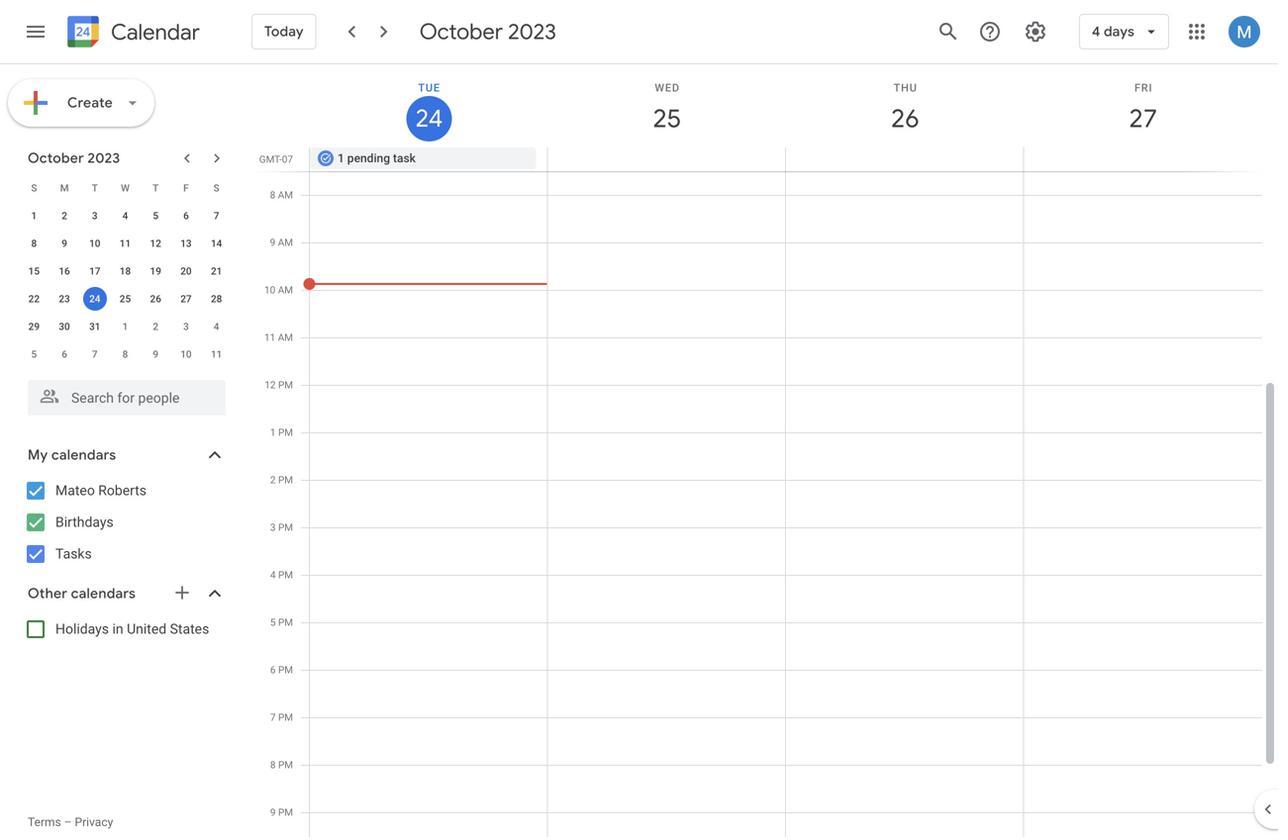 Task type: locate. For each thing, give the bounding box(es) containing it.
task
[[393, 151, 416, 165]]

s left m
[[31, 182, 37, 194]]

am for 8 am
[[278, 189, 293, 201]]

10 pm from the top
[[278, 807, 293, 819]]

3 am from the top
[[278, 284, 293, 296]]

31
[[89, 321, 100, 333]]

pm for 2 pm
[[278, 474, 293, 486]]

3 row from the top
[[19, 230, 232, 257]]

pm up "9 pm"
[[278, 759, 293, 771]]

26 down thu at the right of the page
[[890, 102, 918, 135]]

7 down 31 element
[[92, 349, 98, 360]]

november 9 element
[[144, 343, 168, 366]]

5 pm
[[270, 617, 293, 629]]

6 up 13 "element"
[[183, 210, 189, 222]]

pm for 8 pm
[[278, 759, 293, 771]]

1 horizontal spatial 10
[[180, 349, 192, 360]]

24
[[414, 103, 441, 134], [89, 293, 100, 305]]

24 down tue
[[414, 103, 441, 134]]

pm up 1 pm
[[278, 379, 293, 391]]

november 3 element
[[174, 315, 198, 339]]

22 element
[[22, 287, 46, 311]]

1 horizontal spatial s
[[213, 182, 219, 194]]

11 up 18
[[120, 238, 131, 250]]

1 vertical spatial 10
[[264, 284, 276, 296]]

1 row from the top
[[19, 174, 232, 202]]

12 inside row group
[[150, 238, 161, 250]]

0 horizontal spatial s
[[31, 182, 37, 194]]

12 for 12 pm
[[265, 379, 276, 391]]

october
[[420, 18, 503, 46], [28, 150, 84, 167]]

1 horizontal spatial 12
[[265, 379, 276, 391]]

cell down 25 "link"
[[548, 148, 786, 171]]

8 pm from the top
[[278, 712, 293, 724]]

6 for november 6 element on the left
[[62, 349, 67, 360]]

1 horizontal spatial 24
[[414, 103, 441, 134]]

27
[[1128, 102, 1156, 135], [180, 293, 192, 305]]

am down 9 am
[[278, 284, 293, 296]]

s right "f"
[[213, 182, 219, 194]]

5 row from the top
[[19, 285, 232, 313]]

1 horizontal spatial 7
[[214, 210, 219, 222]]

11 down november 4 element
[[211, 349, 222, 360]]

row down november 1 element
[[19, 341, 232, 368]]

2 horizontal spatial 10
[[264, 284, 276, 296]]

calendars
[[51, 447, 116, 464], [71, 585, 136, 603]]

cell
[[548, 148, 786, 171], [786, 148, 1024, 171], [1024, 148, 1261, 171]]

4 am from the top
[[278, 332, 293, 344]]

10 am
[[264, 284, 293, 296]]

10 up 11 am
[[264, 284, 276, 296]]

7
[[214, 210, 219, 222], [92, 349, 98, 360], [270, 712, 276, 724]]

2 am from the top
[[278, 237, 293, 249]]

october 2023
[[420, 18, 556, 46], [28, 150, 120, 167]]

am for 10 am
[[278, 284, 293, 296]]

07
[[282, 153, 293, 165]]

24 link
[[406, 96, 452, 142]]

calendars up mateo
[[51, 447, 116, 464]]

1 vertical spatial calendars
[[71, 585, 136, 603]]

10 inside 10 element
[[89, 238, 100, 250]]

pm down 6 pm
[[278, 712, 293, 724]]

12
[[150, 238, 161, 250], [265, 379, 276, 391]]

25 link
[[644, 96, 690, 142]]

0 horizontal spatial 3
[[92, 210, 98, 222]]

11 inside 'element'
[[120, 238, 131, 250]]

1 horizontal spatial october 2023
[[420, 18, 556, 46]]

10 inside the november 10 element
[[180, 349, 192, 360]]

4 inside grid
[[270, 569, 276, 581]]

in
[[112, 621, 123, 638]]

3
[[92, 210, 98, 222], [183, 321, 189, 333], [270, 522, 276, 534]]

0 horizontal spatial 26
[[150, 293, 161, 305]]

4
[[1092, 23, 1101, 41], [122, 210, 128, 222], [214, 321, 219, 333], [270, 569, 276, 581]]

25
[[652, 102, 680, 135], [120, 293, 131, 305]]

tue 24
[[414, 82, 441, 134]]

pending
[[347, 151, 390, 165]]

9 up 10 am
[[270, 237, 276, 249]]

30
[[59, 321, 70, 333]]

12 down 11 am
[[265, 379, 276, 391]]

26
[[890, 102, 918, 135], [150, 293, 161, 305]]

my calendars button
[[4, 440, 246, 471]]

4 days button
[[1079, 8, 1169, 55]]

2 inside november 2 element
[[153, 321, 158, 333]]

1 horizontal spatial 2
[[153, 321, 158, 333]]

calendars inside dropdown button
[[51, 447, 116, 464]]

calendars up 'in'
[[71, 585, 136, 603]]

9
[[270, 237, 276, 249], [62, 238, 67, 250], [153, 349, 158, 360], [270, 807, 276, 819]]

27 inside "27" element
[[180, 293, 192, 305]]

0 horizontal spatial 7
[[92, 349, 98, 360]]

5
[[153, 210, 158, 222], [31, 349, 37, 360], [270, 617, 276, 629]]

2 down '26' element
[[153, 321, 158, 333]]

26 down 19
[[150, 293, 161, 305]]

1
[[338, 151, 344, 165], [31, 210, 37, 222], [122, 321, 128, 333], [270, 427, 276, 439]]

3 up 10 element
[[92, 210, 98, 222]]

pm
[[278, 379, 293, 391], [278, 427, 293, 439], [278, 474, 293, 486], [278, 522, 293, 534], [278, 569, 293, 581], [278, 617, 293, 629], [278, 664, 293, 676], [278, 712, 293, 724], [278, 759, 293, 771], [278, 807, 293, 819]]

1 vertical spatial 2
[[153, 321, 158, 333]]

9 down 8 pm
[[270, 807, 276, 819]]

7 for 7 pm
[[270, 712, 276, 724]]

–
[[64, 816, 72, 830]]

pm for 12 pm
[[278, 379, 293, 391]]

row down w
[[19, 202, 232, 230]]

9 pm from the top
[[278, 759, 293, 771]]

0 vertical spatial 3
[[92, 210, 98, 222]]

roberts
[[98, 483, 147, 499]]

fri
[[1135, 82, 1153, 94]]

pm up 7 pm
[[278, 664, 293, 676]]

0 horizontal spatial 6
[[62, 349, 67, 360]]

4 inside "dropdown button"
[[1092, 23, 1101, 41]]

7 down 6 pm
[[270, 712, 276, 724]]

0 horizontal spatial 24
[[89, 293, 100, 305]]

0 vertical spatial 24
[[414, 103, 441, 134]]

6 for 6 pm
[[270, 664, 276, 676]]

11
[[120, 238, 131, 250], [264, 332, 276, 344], [211, 349, 222, 360]]

row group
[[19, 202, 232, 368]]

t
[[92, 182, 98, 194], [153, 182, 159, 194]]

4 row from the top
[[19, 257, 232, 285]]

21
[[211, 265, 222, 277]]

6
[[183, 210, 189, 222], [62, 349, 67, 360], [270, 664, 276, 676]]

0 horizontal spatial 5
[[31, 349, 37, 360]]

2 row from the top
[[19, 202, 232, 230]]

row down 18 element
[[19, 285, 232, 313]]

27 down fri
[[1128, 102, 1156, 135]]

2 cell from the left
[[786, 148, 1024, 171]]

6 down 5 pm
[[270, 664, 276, 676]]

5 up 12 element
[[153, 210, 158, 222]]

10 element
[[83, 232, 107, 255]]

3 for november 3 element
[[183, 321, 189, 333]]

t left "f"
[[153, 182, 159, 194]]

pm up 6 pm
[[278, 617, 293, 629]]

am down 8 am
[[278, 237, 293, 249]]

1 vertical spatial 27
[[180, 293, 192, 305]]

6 row from the top
[[19, 313, 232, 341]]

24, today element
[[83, 287, 107, 311]]

2
[[62, 210, 67, 222], [153, 321, 158, 333], [270, 474, 276, 486]]

8 am
[[270, 189, 293, 201]]

grid
[[253, 64, 1278, 838]]

row containing 1
[[19, 202, 232, 230]]

8 inside 'element'
[[122, 349, 128, 360]]

13 element
[[174, 232, 198, 255]]

cell down the 26 link
[[786, 148, 1024, 171]]

5 down '4 pm'
[[270, 617, 276, 629]]

1 vertical spatial 3
[[183, 321, 189, 333]]

5 for 5 pm
[[270, 617, 276, 629]]

1 vertical spatial 7
[[92, 349, 98, 360]]

6 pm
[[270, 664, 293, 676]]

0 horizontal spatial 12
[[150, 238, 161, 250]]

1 am from the top
[[278, 189, 293, 201]]

2 vertical spatial 10
[[180, 349, 192, 360]]

7 up 14 element
[[214, 210, 219, 222]]

2 horizontal spatial 5
[[270, 617, 276, 629]]

6 pm from the top
[[278, 617, 293, 629]]

0 vertical spatial 12
[[150, 238, 161, 250]]

3 for 3 pm
[[270, 522, 276, 534]]

0 vertical spatial 25
[[652, 102, 680, 135]]

4 pm from the top
[[278, 522, 293, 534]]

1 t from the left
[[92, 182, 98, 194]]

november 4 element
[[205, 315, 228, 339]]

5 for november 5 element
[[31, 349, 37, 360]]

24 up 31
[[89, 293, 100, 305]]

7 inside 'element'
[[92, 349, 98, 360]]

1 horizontal spatial 25
[[652, 102, 680, 135]]

14 element
[[205, 232, 228, 255]]

2 horizontal spatial 2
[[270, 474, 276, 486]]

2 vertical spatial 3
[[270, 522, 276, 534]]

pm down 8 pm
[[278, 807, 293, 819]]

1 for 1 pending task
[[338, 151, 344, 165]]

1 vertical spatial 12
[[265, 379, 276, 391]]

2 horizontal spatial 7
[[270, 712, 276, 724]]

25 inside the wed 25
[[652, 102, 680, 135]]

8 for 8 pm
[[270, 759, 276, 771]]

october 2023 up tue
[[420, 18, 556, 46]]

4 pm
[[270, 569, 293, 581]]

7 row from the top
[[19, 341, 232, 368]]

row up november 8 'element'
[[19, 313, 232, 341]]

pm down 2 pm
[[278, 522, 293, 534]]

2 horizontal spatial 6
[[270, 664, 276, 676]]

1 up november 8 'element'
[[122, 321, 128, 333]]

2 for 2 pm
[[270, 474, 276, 486]]

row up 18 element
[[19, 230, 232, 257]]

3 down 2 pm
[[270, 522, 276, 534]]

4 for 4 pm
[[270, 569, 276, 581]]

0 horizontal spatial 27
[[180, 293, 192, 305]]

s
[[31, 182, 37, 194], [213, 182, 219, 194]]

8 down gmt-
[[270, 189, 276, 201]]

1 s from the left
[[31, 182, 37, 194]]

2 up 3 pm
[[270, 474, 276, 486]]

terms link
[[28, 816, 61, 830]]

pm for 1 pm
[[278, 427, 293, 439]]

5 pm from the top
[[278, 569, 293, 581]]

settings menu image
[[1024, 20, 1047, 44]]

pm up 3 pm
[[278, 474, 293, 486]]

2 vertical spatial 11
[[211, 349, 222, 360]]

2 for november 2 element
[[153, 321, 158, 333]]

pm for 9 pm
[[278, 807, 293, 819]]

0 vertical spatial 10
[[89, 238, 100, 250]]

row up 25 element
[[19, 257, 232, 285]]

4 left the days
[[1092, 23, 1101, 41]]

8 up "9 pm"
[[270, 759, 276, 771]]

1 vertical spatial october
[[28, 150, 84, 167]]

3 up the november 10 element
[[183, 321, 189, 333]]

25 down wed
[[652, 102, 680, 135]]

12 up 19
[[150, 238, 161, 250]]

31 element
[[83, 315, 107, 339]]

1 pm from the top
[[278, 379, 293, 391]]

10 down november 3 element
[[180, 349, 192, 360]]

create button
[[8, 79, 154, 127]]

0 vertical spatial 27
[[1128, 102, 1156, 135]]

8 up 15 element
[[31, 238, 37, 250]]

19 element
[[144, 259, 168, 283]]

calendars inside dropdown button
[[71, 585, 136, 603]]

0 vertical spatial 6
[[183, 210, 189, 222]]

9 down november 2 element
[[153, 349, 158, 360]]

5 down "29" element
[[31, 349, 37, 360]]

1 horizontal spatial 27
[[1128, 102, 1156, 135]]

0 horizontal spatial 2023
[[88, 150, 120, 167]]

am
[[278, 189, 293, 201], [278, 237, 293, 249], [278, 284, 293, 296], [278, 332, 293, 344]]

0 vertical spatial 2
[[62, 210, 67, 222]]

7 pm from the top
[[278, 664, 293, 676]]

27 link
[[1121, 96, 1166, 142]]

2 horizontal spatial 3
[[270, 522, 276, 534]]

2 vertical spatial 2
[[270, 474, 276, 486]]

1 vertical spatial 6
[[62, 349, 67, 360]]

cell down the 27 link
[[1024, 148, 1261, 171]]

20
[[180, 265, 192, 277]]

1 horizontal spatial 2023
[[508, 18, 556, 46]]

1 vertical spatial 24
[[89, 293, 100, 305]]

calendar element
[[63, 12, 200, 55]]

t right m
[[92, 182, 98, 194]]

row
[[19, 174, 232, 202], [19, 202, 232, 230], [19, 230, 232, 257], [19, 257, 232, 285], [19, 285, 232, 313], [19, 313, 232, 341], [19, 341, 232, 368]]

20 element
[[174, 259, 198, 283]]

1 horizontal spatial 3
[[183, 321, 189, 333]]

3 pm
[[270, 522, 293, 534]]

2 vertical spatial 7
[[270, 712, 276, 724]]

2 down m
[[62, 210, 67, 222]]

thu 26
[[890, 82, 918, 135]]

25 down 18
[[120, 293, 131, 305]]

0 horizontal spatial 11
[[120, 238, 131, 250]]

0 horizontal spatial 25
[[120, 293, 131, 305]]

1 vertical spatial 5
[[31, 349, 37, 360]]

2023
[[508, 18, 556, 46], [88, 150, 120, 167]]

pm up 2 pm
[[278, 427, 293, 439]]

tue
[[418, 82, 440, 94]]

11 down 10 am
[[264, 332, 276, 344]]

0 horizontal spatial t
[[92, 182, 98, 194]]

None search field
[[0, 372, 246, 416]]

9 am
[[270, 237, 293, 249]]

8 for 8 am
[[270, 189, 276, 201]]

am up 12 pm
[[278, 332, 293, 344]]

11 am
[[264, 332, 293, 344]]

15
[[28, 265, 40, 277]]

10 up 17
[[89, 238, 100, 250]]

0 vertical spatial 26
[[890, 102, 918, 135]]

1 horizontal spatial october
[[420, 18, 503, 46]]

10 for the november 10 element
[[180, 349, 192, 360]]

1 vertical spatial 2023
[[88, 150, 120, 167]]

0 vertical spatial calendars
[[51, 447, 116, 464]]

2 pm from the top
[[278, 427, 293, 439]]

1 down 12 pm
[[270, 427, 276, 439]]

1 vertical spatial 11
[[264, 332, 276, 344]]

0 vertical spatial 11
[[120, 238, 131, 250]]

2 horizontal spatial 11
[[264, 332, 276, 344]]

0 vertical spatial 2023
[[508, 18, 556, 46]]

11 for 11 'element'
[[120, 238, 131, 250]]

states
[[170, 621, 209, 638]]

1 vertical spatial 25
[[120, 293, 131, 305]]

1 vertical spatial 26
[[150, 293, 161, 305]]

4 up 11 'element'
[[122, 210, 128, 222]]

10 for 10 am
[[264, 284, 276, 296]]

29
[[28, 321, 40, 333]]

1 inside button
[[338, 151, 344, 165]]

8 down november 1 element
[[122, 349, 128, 360]]

28 element
[[205, 287, 228, 311]]

4 up 5 pm
[[270, 569, 276, 581]]

0 horizontal spatial october
[[28, 150, 84, 167]]

october up tue
[[420, 18, 503, 46]]

9 inside november 9 element
[[153, 349, 158, 360]]

october 2023 up m
[[28, 150, 120, 167]]

pm for 6 pm
[[278, 664, 293, 676]]

row up 11 'element'
[[19, 174, 232, 202]]

1 horizontal spatial 5
[[153, 210, 158, 222]]

0 vertical spatial october
[[420, 18, 503, 46]]

1 pending task button
[[310, 148, 536, 169]]

10
[[89, 238, 100, 250], [264, 284, 276, 296], [180, 349, 192, 360]]

1 left pending
[[338, 151, 344, 165]]

calendar heading
[[107, 18, 200, 46]]

0 horizontal spatial 10
[[89, 238, 100, 250]]

pm up 5 pm
[[278, 569, 293, 581]]

october up m
[[28, 150, 84, 167]]

7 for the november 7 'element'
[[92, 349, 98, 360]]

8
[[270, 189, 276, 201], [31, 238, 37, 250], [122, 349, 128, 360], [270, 759, 276, 771]]

pm for 3 pm
[[278, 522, 293, 534]]

4 up november 11 element
[[214, 321, 219, 333]]

27 down "20"
[[180, 293, 192, 305]]

1 vertical spatial october 2023
[[28, 150, 120, 167]]

2 vertical spatial 6
[[270, 664, 276, 676]]

26 inside '26' element
[[150, 293, 161, 305]]

am down the 07
[[278, 189, 293, 201]]

1 horizontal spatial t
[[153, 182, 159, 194]]

12 for 12
[[150, 238, 161, 250]]

3 pm from the top
[[278, 474, 293, 486]]

1 for november 1 element
[[122, 321, 128, 333]]

2 vertical spatial 5
[[270, 617, 276, 629]]

6 down 30 element on the top left of the page
[[62, 349, 67, 360]]

1 horizontal spatial 11
[[211, 349, 222, 360]]

16 element
[[53, 259, 76, 283]]

29 element
[[22, 315, 46, 339]]



Task type: describe. For each thing, give the bounding box(es) containing it.
row containing 15
[[19, 257, 232, 285]]

8 for november 8 'element'
[[122, 349, 128, 360]]

1 horizontal spatial 26
[[890, 102, 918, 135]]

9 up 16 element
[[62, 238, 67, 250]]

pm for 5 pm
[[278, 617, 293, 629]]

november 7 element
[[83, 343, 107, 366]]

8 pm
[[270, 759, 293, 771]]

18
[[120, 265, 131, 277]]

7 pm
[[270, 712, 293, 724]]

9 for 9 am
[[270, 237, 276, 249]]

my calendars
[[28, 447, 116, 464]]

1 pm
[[270, 427, 293, 439]]

22
[[28, 293, 40, 305]]

other calendars button
[[4, 578, 246, 610]]

privacy link
[[75, 816, 113, 830]]

4 for november 4 element
[[214, 321, 219, 333]]

thu
[[894, 82, 918, 94]]

november 5 element
[[22, 343, 46, 366]]

11 element
[[113, 232, 137, 255]]

main drawer image
[[24, 20, 48, 44]]

1 pending task
[[338, 151, 416, 165]]

17 element
[[83, 259, 107, 283]]

my calendars list
[[4, 475, 246, 570]]

1 for 1 pm
[[270, 427, 276, 439]]

9 for november 9 element
[[153, 349, 158, 360]]

24 inside grid
[[414, 103, 441, 134]]

holidays
[[55, 621, 109, 638]]

12 pm
[[265, 379, 293, 391]]

23
[[59, 293, 70, 305]]

0 vertical spatial 5
[[153, 210, 158, 222]]

other calendars
[[28, 585, 136, 603]]

0 horizontal spatial october 2023
[[28, 150, 120, 167]]

gmt-07
[[259, 153, 293, 165]]

w
[[121, 182, 130, 194]]

9 pm
[[270, 807, 293, 819]]

fri 27
[[1128, 82, 1156, 135]]

25 element
[[113, 287, 137, 311]]

row containing 5
[[19, 341, 232, 368]]

Search for people text field
[[40, 380, 214, 416]]

october 2023 grid
[[19, 174, 232, 368]]

26 link
[[882, 96, 928, 142]]

2 t from the left
[[153, 182, 159, 194]]

grid containing 25
[[253, 64, 1278, 838]]

november 10 element
[[174, 343, 198, 366]]

wed 25
[[652, 82, 680, 135]]

united
[[127, 621, 166, 638]]

14
[[211, 238, 222, 250]]

3 cell from the left
[[1024, 148, 1261, 171]]

holidays in united states
[[55, 621, 209, 638]]

11 for 11 am
[[264, 332, 276, 344]]

row containing s
[[19, 174, 232, 202]]

18 element
[[113, 259, 137, 283]]

1 horizontal spatial 6
[[183, 210, 189, 222]]

mateo
[[55, 483, 95, 499]]

days
[[1104, 23, 1135, 41]]

today
[[264, 23, 304, 41]]

2 s from the left
[[213, 182, 219, 194]]

other
[[28, 585, 67, 603]]

mateo roberts
[[55, 483, 147, 499]]

4 for 4 days
[[1092, 23, 1101, 41]]

1 cell from the left
[[548, 148, 786, 171]]

m
[[60, 182, 69, 194]]

november 8 element
[[113, 343, 137, 366]]

17
[[89, 265, 100, 277]]

create
[[67, 94, 113, 112]]

calendars for other calendars
[[71, 585, 136, 603]]

30 element
[[53, 315, 76, 339]]

calendar
[[111, 18, 200, 46]]

4 days
[[1092, 23, 1135, 41]]

november 1 element
[[113, 315, 137, 339]]

13
[[180, 238, 192, 250]]

november 6 element
[[53, 343, 76, 366]]

terms
[[28, 816, 61, 830]]

terms – privacy
[[28, 816, 113, 830]]

row group containing 1
[[19, 202, 232, 368]]

1 up 15 element
[[31, 210, 37, 222]]

28
[[211, 293, 222, 305]]

12 element
[[144, 232, 168, 255]]

f
[[183, 182, 189, 194]]

pm for 7 pm
[[278, 712, 293, 724]]

26 element
[[144, 287, 168, 311]]

november 11 element
[[205, 343, 228, 366]]

wed
[[655, 82, 680, 94]]

27 inside grid
[[1128, 102, 1156, 135]]

15 element
[[22, 259, 46, 283]]

16
[[59, 265, 70, 277]]

row containing 22
[[19, 285, 232, 313]]

24 inside cell
[[89, 293, 100, 305]]

calendars for my calendars
[[51, 447, 116, 464]]

27 element
[[174, 287, 198, 311]]

tasks
[[55, 546, 92, 562]]

0 vertical spatial october 2023
[[420, 18, 556, 46]]

1 pending task row
[[301, 148, 1278, 171]]

am for 11 am
[[278, 332, 293, 344]]

row containing 8
[[19, 230, 232, 257]]

24 cell
[[80, 285, 110, 313]]

23 element
[[53, 287, 76, 311]]

10 for 10 element
[[89, 238, 100, 250]]

0 horizontal spatial 2
[[62, 210, 67, 222]]

9 for 9 pm
[[270, 807, 276, 819]]

birthdays
[[55, 514, 114, 531]]

privacy
[[75, 816, 113, 830]]

pm for 4 pm
[[278, 569, 293, 581]]

19
[[150, 265, 161, 277]]

row containing 29
[[19, 313, 232, 341]]

gmt-
[[259, 153, 282, 165]]

my
[[28, 447, 48, 464]]

0 vertical spatial 7
[[214, 210, 219, 222]]

11 for november 11 element
[[211, 349, 222, 360]]

add other calendars image
[[172, 583, 192, 603]]

21 element
[[205, 259, 228, 283]]

today button
[[251, 8, 317, 55]]

am for 9 am
[[278, 237, 293, 249]]

25 inside row group
[[120, 293, 131, 305]]

november 2 element
[[144, 315, 168, 339]]

2 pm
[[270, 474, 293, 486]]



Task type: vqa. For each thing, say whether or not it's contained in the screenshot.


